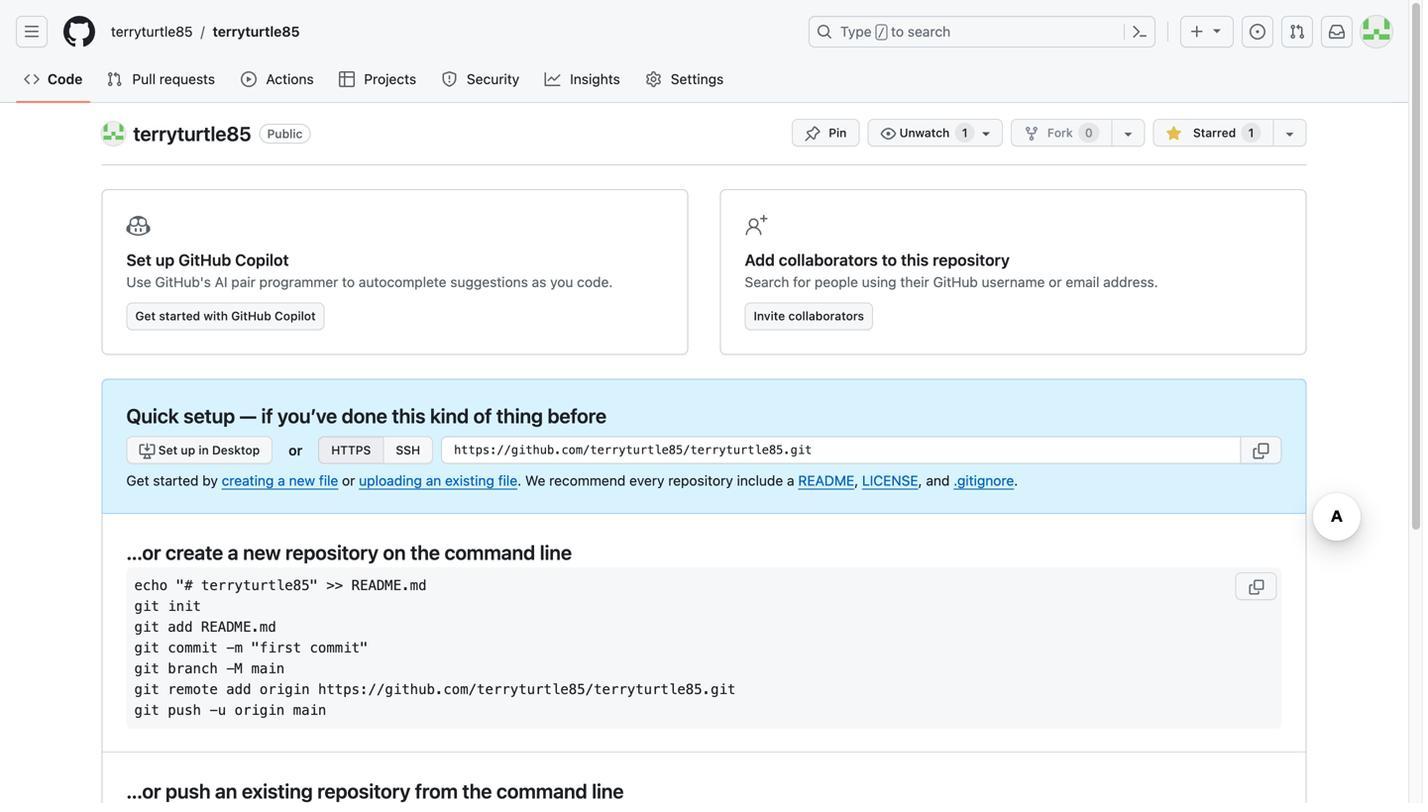 Task type: locate. For each thing, give the bounding box(es) containing it.
1 …or from the top
[[126, 541, 161, 565]]

0 horizontal spatial /
[[201, 23, 205, 40]]

new
[[289, 473, 315, 489], [243, 541, 281, 565]]

recommend
[[549, 473, 626, 489]]

…or for …or push an existing repository from the command line
[[126, 780, 161, 803]]

1 horizontal spatial set
[[158, 444, 178, 458]]

github right their
[[933, 274, 978, 290]]

0 horizontal spatial line
[[540, 541, 572, 565]]

github down pair on the top left of page
[[231, 309, 271, 323]]

2 1 from the left
[[1249, 126, 1254, 140]]

command for …or push an existing repository from the command line
[[497, 780, 587, 803]]

you've
[[278, 404, 337, 428]]

before
[[548, 404, 607, 428]]

person add image
[[745, 214, 769, 238]]

1 horizontal spatial up
[[181, 444, 195, 458]]

0 horizontal spatial up
[[155, 251, 175, 270]]

origin down "first
[[260, 682, 310, 698]]

pin image
[[805, 126, 821, 142]]

set up in desktop
[[155, 444, 260, 458]]

we
[[525, 473, 546, 489]]

1 . from the left
[[518, 473, 522, 489]]

up up github's
[[155, 251, 175, 270]]

1 vertical spatial set
[[158, 444, 178, 458]]

- up m
[[226, 640, 235, 657]]

- down remote at the bottom left of page
[[210, 703, 218, 719]]

origin right u
[[235, 703, 285, 719]]

get started with github copilot
[[135, 309, 316, 323]]

1 vertical spatial an
[[215, 780, 237, 803]]

table image
[[339, 71, 355, 87]]

1 vertical spatial to
[[882, 251, 897, 270]]

ssh button
[[383, 437, 433, 464]]

0 horizontal spatial ,
[[855, 473, 859, 489]]

1 horizontal spatial the
[[462, 780, 492, 803]]

license
[[862, 473, 919, 489]]

invite collaborators link
[[745, 303, 873, 331]]

main down "first
[[251, 661, 285, 678]]

m
[[235, 640, 243, 657]]

issue opened image
[[1250, 24, 1266, 40]]

2 horizontal spatial a
[[787, 473, 795, 489]]

1 vertical spatial new
[[243, 541, 281, 565]]

1 horizontal spatial add
[[226, 682, 251, 698]]

unwatch
[[897, 126, 953, 140]]

this inside add collaborators to this repository search for people using their github username or email address.
[[901, 251, 929, 270]]

programmer
[[259, 274, 338, 290]]

0 vertical spatial up
[[155, 251, 175, 270]]

repository for …or push an existing repository from the command line
[[317, 780, 411, 803]]

0 horizontal spatial existing
[[242, 780, 313, 803]]

readme.md
[[352, 578, 427, 594], [201, 620, 276, 636]]

command
[[445, 541, 535, 565], [497, 780, 587, 803]]

terryturtle85 for terryturtle85 / terryturtle85
[[111, 23, 193, 40]]

pin
[[829, 126, 847, 140]]

the
[[410, 541, 440, 565], [462, 780, 492, 803]]

main down commit" on the bottom
[[293, 703, 327, 719]]

line
[[540, 541, 572, 565], [592, 780, 624, 803]]

quick
[[126, 404, 179, 428]]

collaborators
[[779, 251, 878, 270], [789, 309, 864, 323]]

this
[[901, 251, 929, 270], [392, 404, 426, 428]]

up left in
[[181, 444, 195, 458]]

in
[[199, 444, 209, 458]]

0 horizontal spatial file
[[319, 473, 338, 489]]

1 1 from the left
[[962, 126, 968, 140]]

existing
[[445, 473, 495, 489], [242, 780, 313, 803]]

m
[[235, 661, 243, 678]]

collaborators up the "people"
[[779, 251, 878, 270]]

0 vertical spatial get
[[135, 309, 156, 323]]

settings link
[[638, 64, 733, 94]]

github's
[[155, 274, 211, 290]]

https
[[331, 444, 371, 458]]

.
[[518, 473, 522, 489], [1014, 473, 1018, 489]]

—
[[240, 404, 257, 428]]

/ for type
[[878, 26, 885, 40]]

0 vertical spatial readme.md
[[352, 578, 427, 594]]

graph image
[[545, 71, 561, 87]]

0 horizontal spatial a
[[228, 541, 239, 565]]

0 vertical spatial command
[[445, 541, 535, 565]]

up inside set up github copilot use github's ai pair programmer to autocomplete suggestions as you code.
[[155, 251, 175, 270]]

2 …or from the top
[[126, 780, 161, 803]]

terryturtle85 link up the pull
[[103, 16, 201, 48]]

repository up >>
[[285, 541, 379, 565]]

copilot up pair on the top left of page
[[235, 251, 289, 270]]

-
[[226, 640, 235, 657], [226, 661, 235, 678], [210, 703, 218, 719]]

a right 'creating'
[[278, 473, 285, 489]]

set for github
[[126, 251, 152, 270]]

1 vertical spatial add
[[226, 682, 251, 698]]

readme.md up m
[[201, 620, 276, 636]]

1 vertical spatial collaborators
[[789, 309, 864, 323]]

command palette image
[[1132, 24, 1148, 40]]

set right the "desktop download" image
[[158, 444, 178, 458]]

new right 'creating'
[[289, 473, 315, 489]]

0 vertical spatial existing
[[445, 473, 495, 489]]

https://github.com/terryturtle85/terryturtle85.git
[[318, 682, 736, 698]]

or down https button
[[342, 473, 355, 489]]

0 horizontal spatial .
[[518, 473, 522, 489]]

1 vertical spatial github
[[933, 274, 978, 290]]

remote
[[168, 682, 218, 698]]

0 vertical spatial started
[[159, 309, 200, 323]]

1 vertical spatial command
[[497, 780, 587, 803]]

insights
[[570, 71, 620, 87]]

an down u
[[215, 780, 237, 803]]

gear image
[[646, 71, 662, 87]]

0 horizontal spatial or
[[289, 442, 303, 459]]

or up creating a new file "link"
[[289, 442, 303, 459]]

1 horizontal spatial ,
[[919, 473, 923, 489]]

pull requests link
[[99, 64, 225, 94]]

1 horizontal spatial this
[[901, 251, 929, 270]]

2 . from the left
[[1014, 473, 1018, 489]]

4 git from the top
[[134, 661, 159, 678]]

a right include
[[787, 473, 795, 489]]

. left 'we'
[[518, 473, 522, 489]]

or
[[1049, 274, 1062, 290], [289, 442, 303, 459], [342, 473, 355, 489]]

a
[[278, 473, 285, 489], [787, 473, 795, 489], [228, 541, 239, 565]]

push
[[168, 703, 201, 719], [166, 780, 211, 803]]

code
[[48, 71, 83, 87]]

origin
[[260, 682, 310, 698], [235, 703, 285, 719]]

1 horizontal spatial file
[[498, 473, 518, 489]]

to left search
[[891, 23, 904, 40]]

/ inside terryturtle85 / terryturtle85
[[201, 23, 205, 40]]

0 horizontal spatial readme.md
[[201, 620, 276, 636]]

on
[[383, 541, 406, 565]]

2 vertical spatial or
[[342, 473, 355, 489]]

0 horizontal spatial add
[[168, 620, 193, 636]]

started left by
[[153, 473, 199, 489]]

0 vertical spatial an
[[426, 473, 441, 489]]

owner avatar image
[[102, 122, 125, 146]]

github inside set up github copilot use github's ai pair programmer to autocomplete suggestions as you code.
[[179, 251, 231, 270]]

readme
[[798, 473, 855, 489]]

/
[[201, 23, 205, 40], [878, 26, 885, 40]]

collaborators down the "people"
[[789, 309, 864, 323]]

1 vertical spatial line
[[592, 780, 624, 803]]

autocomplete
[[359, 274, 447, 290]]

fork
[[1048, 126, 1073, 140]]

file left 'we'
[[498, 473, 518, 489]]

0 vertical spatial copilot
[[235, 251, 289, 270]]

repository left from
[[317, 780, 411, 803]]

an
[[426, 473, 441, 489], [215, 780, 237, 803]]

. right the and
[[1014, 473, 1018, 489]]

this up ssh
[[392, 404, 426, 428]]

of
[[474, 404, 492, 428]]

0 vertical spatial github
[[179, 251, 231, 270]]

the right from
[[462, 780, 492, 803]]

5 git from the top
[[134, 682, 159, 698]]

use
[[126, 274, 151, 290]]

copilot image
[[126, 214, 150, 238]]

0 horizontal spatial the
[[410, 541, 440, 565]]

1 horizontal spatial new
[[289, 473, 315, 489]]

0 vertical spatial line
[[540, 541, 572, 565]]

1 vertical spatial up
[[181, 444, 195, 458]]

get down use
[[135, 309, 156, 323]]

1 vertical spatial started
[[153, 473, 199, 489]]

starred
[[1194, 126, 1236, 140]]

collaborators for invite
[[789, 309, 864, 323]]

a right create
[[228, 541, 239, 565]]

quick setup — if you've done this kind of thing before
[[126, 404, 607, 428]]

add collaborators to this repository search for people using their github username or email address.
[[745, 251, 1159, 290]]

thing
[[497, 404, 543, 428]]

copilot
[[235, 251, 289, 270], [275, 309, 316, 323]]

1 vertical spatial the
[[462, 780, 492, 803]]

started down github's
[[159, 309, 200, 323]]

an down ssh button
[[426, 473, 441, 489]]

1 horizontal spatial 1
[[1249, 126, 1254, 140]]

actions
[[266, 71, 314, 87]]

set
[[126, 251, 152, 270], [158, 444, 178, 458]]

add down m
[[226, 682, 251, 698]]

set up use
[[126, 251, 152, 270]]

0 vertical spatial or
[[1049, 274, 1062, 290]]

1
[[962, 126, 968, 140], [1249, 126, 1254, 140]]

…or for …or create a new repository on the command line
[[126, 541, 161, 565]]

the right on
[[410, 541, 440, 565]]

1 vertical spatial existing
[[242, 780, 313, 803]]

see your forks of this repository image
[[1121, 126, 1137, 142]]

collaborators inside "link"
[[789, 309, 864, 323]]

new up terryturtle85"
[[243, 541, 281, 565]]

terryturtle85 link up play icon on the left top
[[205, 16, 308, 48]]

0 vertical spatial to
[[891, 23, 904, 40]]

add down init
[[168, 620, 193, 636]]

0 vertical spatial this
[[901, 251, 929, 270]]

add
[[168, 620, 193, 636], [226, 682, 251, 698]]

create
[[166, 541, 223, 565]]

copy to clipboard image
[[1254, 444, 1269, 459], [1249, 580, 1264, 596]]

0 horizontal spatial new
[[243, 541, 281, 565]]

collaborators for add
[[779, 251, 878, 270]]

or left email
[[1049, 274, 1062, 290]]

0 vertical spatial push
[[168, 703, 201, 719]]

the for on
[[410, 541, 440, 565]]

/ up requests
[[201, 23, 205, 40]]

/ for terryturtle85
[[201, 23, 205, 40]]

terryturtle85 down requests
[[133, 122, 251, 145]]

2 vertical spatial -
[[210, 703, 218, 719]]

2 file from the left
[[498, 473, 518, 489]]

get down the "desktop download" image
[[126, 473, 149, 489]]

0 vertical spatial collaborators
[[779, 251, 878, 270]]

to for this
[[882, 251, 897, 270]]

0 horizontal spatial set
[[126, 251, 152, 270]]

readme.md down on
[[352, 578, 427, 594]]

0 horizontal spatial main
[[251, 661, 285, 678]]

, left license link
[[855, 473, 859, 489]]

0 vertical spatial set
[[126, 251, 152, 270]]

for
[[793, 274, 811, 290]]

repository for add collaborators to this repository search for people using their github username or email address.
[[933, 251, 1010, 270]]

0 horizontal spatial 1
[[962, 126, 968, 140]]

github up ai
[[179, 251, 231, 270]]

1 vertical spatial main
[[293, 703, 327, 719]]

1 right unwatch
[[962, 126, 968, 140]]

1 horizontal spatial /
[[878, 26, 885, 40]]

1 vertical spatial …or
[[126, 780, 161, 803]]

file
[[319, 473, 338, 489], [498, 473, 518, 489]]

repository inside add collaborators to this repository search for people using their github username or email address.
[[933, 251, 1010, 270]]

,
[[855, 473, 859, 489], [919, 473, 923, 489]]

echo
[[134, 578, 168, 594]]

0 vertical spatial the
[[410, 541, 440, 565]]

- down m
[[226, 661, 235, 678]]

pair
[[231, 274, 256, 290]]

git
[[134, 599, 159, 615], [134, 620, 159, 636], [134, 640, 159, 657], [134, 661, 159, 678], [134, 682, 159, 698], [134, 703, 159, 719]]

2 vertical spatial to
[[342, 274, 355, 290]]

1 vertical spatial get
[[126, 473, 149, 489]]

0 horizontal spatial an
[[215, 780, 237, 803]]

copilot down programmer
[[275, 309, 316, 323]]

to right programmer
[[342, 274, 355, 290]]

, left the and
[[919, 473, 923, 489]]

/ right type
[[878, 26, 885, 40]]

terryturtle85 up the pull
[[111, 23, 193, 40]]

repository up username at the top right of page
[[933, 251, 1010, 270]]

0 horizontal spatial this
[[392, 404, 426, 428]]

1 horizontal spatial readme.md
[[352, 578, 427, 594]]

/ inside type / to search
[[878, 26, 885, 40]]

to inside add collaborators to this repository search for people using their github username or email address.
[[882, 251, 897, 270]]

code image
[[24, 71, 40, 87]]

add
[[745, 251, 775, 270]]

to up using
[[882, 251, 897, 270]]

uploading
[[359, 473, 422, 489]]

list containing terryturtle85 / terryturtle85
[[103, 16, 797, 48]]

1 right 'starred'
[[1249, 126, 1254, 140]]

list
[[103, 16, 797, 48]]

collaborators inside add collaborators to this repository search for people using their github username or email address.
[[779, 251, 878, 270]]

0 vertical spatial …or
[[126, 541, 161, 565]]

command for …or create a new repository on the command line
[[445, 541, 535, 565]]

file down https button
[[319, 473, 338, 489]]

readme link
[[798, 473, 855, 489]]

2 horizontal spatial or
[[1049, 274, 1062, 290]]

set for in
[[158, 444, 178, 458]]

1 horizontal spatial .
[[1014, 473, 1018, 489]]

1 horizontal spatial line
[[592, 780, 624, 803]]

set inside set up github copilot use github's ai pair programmer to autocomplete suggestions as you code.
[[126, 251, 152, 270]]

notifications image
[[1329, 24, 1345, 40]]

ai
[[215, 274, 228, 290]]

this up their
[[901, 251, 929, 270]]

terryturtle85"
[[201, 578, 318, 594]]

1 vertical spatial push
[[166, 780, 211, 803]]



Task type: describe. For each thing, give the bounding box(es) containing it.
to for search
[[891, 23, 904, 40]]

>>
[[327, 578, 343, 594]]

github inside add collaborators to this repository search for people using their github username or email address.
[[933, 274, 978, 290]]

started for by
[[153, 473, 199, 489]]

terryturtle85 for terryturtle85
[[133, 122, 251, 145]]

1 user starred this repository element
[[1242, 123, 1261, 143]]

creating a new file link
[[222, 473, 338, 489]]

line for …or create a new repository on the command line
[[540, 541, 572, 565]]

requests
[[159, 71, 215, 87]]

pin button
[[792, 119, 860, 147]]

projects
[[364, 71, 416, 87]]

1 horizontal spatial an
[[426, 473, 441, 489]]

homepage image
[[63, 16, 95, 48]]

security
[[467, 71, 520, 87]]

echo "# terryturtle85" >> readme.md git init git add readme.md git commit -m "first commit" git branch -m main git remote add origin https://github.com/terryturtle85/terryturtle85.git git push -u origin main
[[134, 578, 736, 719]]

set up in desktop link
[[126, 437, 273, 464]]

…or push an existing repository from the command line
[[126, 780, 624, 803]]

address.
[[1104, 274, 1159, 290]]

projects link
[[331, 64, 426, 94]]

1 vertical spatial readme.md
[[201, 620, 276, 636]]

shield image
[[442, 71, 458, 87]]

or inside add collaborators to this repository search for people using their github username or email address.
[[1049, 274, 1062, 290]]

as
[[532, 274, 547, 290]]

desktop
[[212, 444, 260, 458]]

3 git from the top
[[134, 640, 159, 657]]

triangle down image
[[1209, 22, 1225, 38]]

uploading an existing file link
[[359, 473, 518, 489]]

desktop download image
[[139, 444, 155, 459]]

suggestions
[[450, 274, 528, 290]]

Clone URL text field
[[441, 437, 1242, 464]]

2 vertical spatial github
[[231, 309, 271, 323]]

up for github
[[155, 251, 175, 270]]

done
[[342, 404, 388, 428]]

get started with github copilot link
[[126, 303, 325, 331]]

1 vertical spatial origin
[[235, 703, 285, 719]]

add this repository to a list image
[[1282, 126, 1298, 142]]

pull
[[132, 71, 156, 87]]

you
[[550, 274, 573, 290]]

1 vertical spatial -
[[226, 661, 235, 678]]

1 vertical spatial this
[[392, 404, 426, 428]]

email
[[1066, 274, 1100, 290]]

insights link
[[537, 64, 630, 94]]

with
[[204, 309, 228, 323]]

their
[[901, 274, 930, 290]]

repo forked image
[[1024, 126, 1040, 142]]

by
[[202, 473, 218, 489]]

"first
[[251, 640, 301, 657]]

"#
[[176, 578, 193, 594]]

1 vertical spatial copy to clipboard image
[[1249, 580, 1264, 596]]

line for …or push an existing repository from the command line
[[592, 780, 624, 803]]

1 vertical spatial copilot
[[275, 309, 316, 323]]

1 horizontal spatial a
[[278, 473, 285, 489]]

commit
[[168, 640, 218, 657]]

2 , from the left
[[919, 473, 923, 489]]

type / to search
[[841, 23, 951, 40]]

code.
[[577, 274, 613, 290]]

setup
[[184, 404, 235, 428]]

and
[[926, 473, 950, 489]]

terryturtle85 / terryturtle85
[[111, 23, 300, 40]]

type
[[841, 23, 872, 40]]

to inside set up github copilot use github's ai pair programmer to autocomplete suggestions as you code.
[[342, 274, 355, 290]]

play image
[[241, 71, 257, 87]]

code link
[[16, 64, 91, 94]]

pull requests
[[132, 71, 215, 87]]

repository for …or create a new repository on the command line
[[285, 541, 379, 565]]

0 vertical spatial -
[[226, 640, 235, 657]]

set up github copilot use github's ai pair programmer to autocomplete suggestions as you code.
[[126, 251, 613, 290]]

get started by creating a new file or uploading an existing file .                  we recommend every repository include a readme , license ,                 and .gitignore .
[[126, 473, 1018, 489]]

every
[[630, 473, 665, 489]]

up for in
[[181, 444, 195, 458]]

eye image
[[881, 126, 897, 142]]

0 vertical spatial add
[[168, 620, 193, 636]]

terryturtle85 up play icon on the left top
[[213, 23, 300, 40]]

0 vertical spatial copy to clipboard image
[[1254, 444, 1269, 459]]

security link
[[434, 64, 529, 94]]

invite collaborators
[[754, 309, 864, 323]]

commit"
[[310, 640, 368, 657]]

plus image
[[1190, 24, 1205, 40]]

2 git from the top
[[134, 620, 159, 636]]

1 vertical spatial or
[[289, 442, 303, 459]]

u
[[218, 703, 226, 719]]

using
[[862, 274, 897, 290]]

include
[[737, 473, 783, 489]]

get for get started by creating a new file or uploading an existing file .                  we recommend every repository include a readme , license ,                 and .gitignore .
[[126, 473, 149, 489]]

git pull request image
[[1290, 24, 1306, 40]]

invite
[[754, 309, 785, 323]]

1 horizontal spatial existing
[[445, 473, 495, 489]]

if
[[261, 404, 273, 428]]

0 vertical spatial new
[[289, 473, 315, 489]]

push inside echo "# terryturtle85" >> readme.md git init git add readme.md git commit -m "first commit" git branch -m main git remote add origin https://github.com/terryturtle85/terryturtle85.git git push -u origin main
[[168, 703, 201, 719]]

branch
[[168, 661, 218, 678]]

copilot inside set up github copilot use github's ai pair programmer to autocomplete suggestions as you code.
[[235, 251, 289, 270]]

kind
[[430, 404, 469, 428]]

6 git from the top
[[134, 703, 159, 719]]

star fill image
[[1167, 126, 1182, 142]]

https button
[[318, 437, 383, 464]]

1 git from the top
[[134, 599, 159, 615]]

1 horizontal spatial or
[[342, 473, 355, 489]]

fork 0
[[1048, 126, 1093, 140]]

0 vertical spatial origin
[[260, 682, 310, 698]]

git pull request image
[[106, 71, 122, 87]]

public
[[267, 127, 303, 141]]

get for get started with github copilot
[[135, 309, 156, 323]]

terryturtle85 link down requests
[[133, 122, 251, 145]]

people
[[815, 274, 858, 290]]

creating
[[222, 473, 274, 489]]

starred 1
[[1190, 126, 1254, 140]]

init
[[168, 599, 201, 615]]

1 , from the left
[[855, 473, 859, 489]]

.gitignore link
[[954, 473, 1014, 489]]

started for with
[[159, 309, 200, 323]]

username
[[982, 274, 1045, 290]]

1 horizontal spatial main
[[293, 703, 327, 719]]

…or create a new repository on the command line
[[126, 541, 572, 565]]

the for from
[[462, 780, 492, 803]]

license link
[[862, 473, 919, 489]]

repository right every
[[668, 473, 733, 489]]

search
[[745, 274, 790, 290]]

.gitignore
[[954, 473, 1014, 489]]

actions link
[[233, 64, 323, 94]]

0 vertical spatial main
[[251, 661, 285, 678]]

settings
[[671, 71, 724, 87]]

1 file from the left
[[319, 473, 338, 489]]



Task type: vqa. For each thing, say whether or not it's contained in the screenshot.
the top THE '1' link
no



